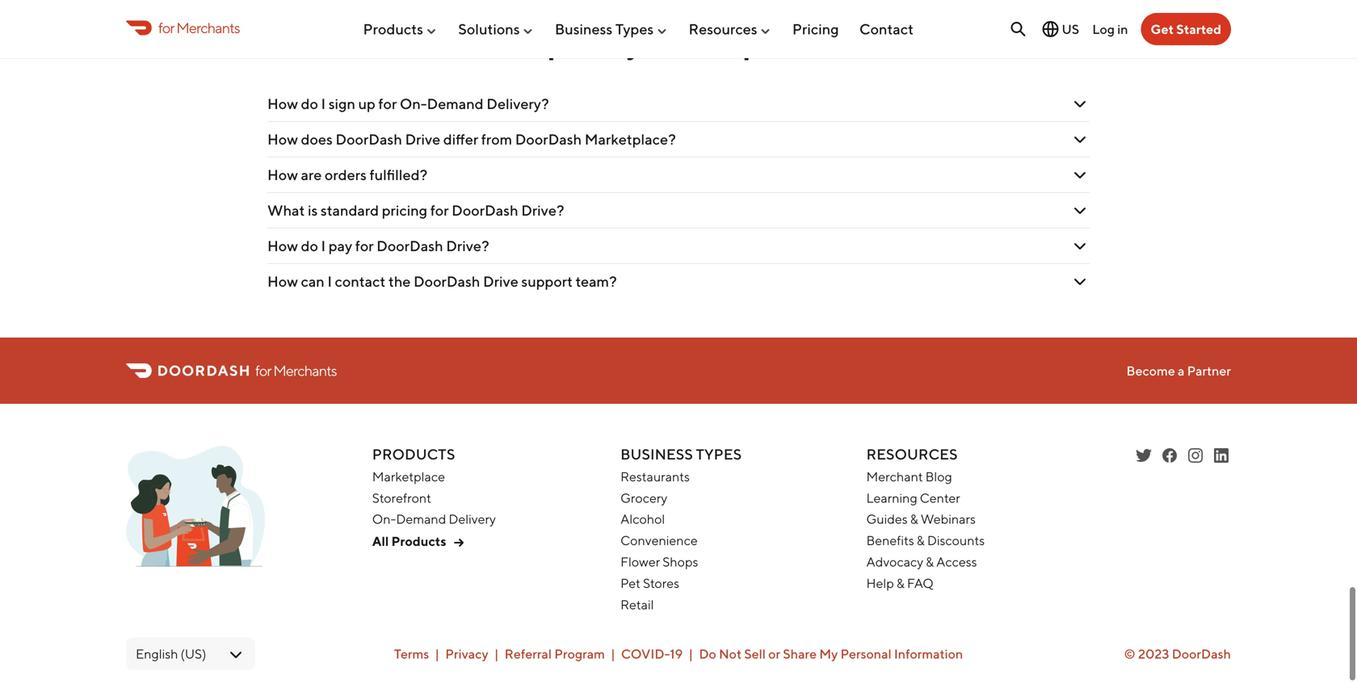Task type: vqa. For each thing, say whether or not it's contained in the screenshot.
do
yes



Task type: describe. For each thing, give the bounding box(es) containing it.
stores
[[643, 576, 680, 591]]

how are orders fulfilled?
[[268, 166, 428, 183]]

1 horizontal spatial for merchants
[[255, 362, 337, 379]]

chevron down image for doordash
[[1071, 130, 1090, 149]]

doordash down the delivery?
[[515, 130, 582, 148]]

drive? for how do i pay for doordash drive?
[[446, 237, 489, 254]]

all products
[[372, 534, 447, 549]]

differ
[[444, 130, 479, 148]]

standard
[[321, 202, 379, 219]]

log in link
[[1093, 21, 1129, 37]]

pet stores link
[[621, 576, 680, 591]]

business for business types restaurants grocery alcohol convenience flower shops pet stores retail
[[621, 446, 693, 463]]

personal
[[841, 647, 892, 662]]

benefits
[[867, 533, 915, 548]]

contact
[[860, 20, 914, 38]]

guides
[[867, 512, 908, 527]]

how do i pay for doordash drive?
[[268, 237, 489, 254]]

how for how are orders fulfilled?
[[268, 166, 298, 183]]

privacy link
[[446, 647, 489, 662]]

business types restaurants grocery alcohol convenience flower shops pet stores retail
[[621, 446, 742, 612]]

questions
[[733, 26, 866, 61]]

chevron down image for on-
[[1071, 94, 1090, 113]]

information
[[895, 647, 964, 662]]

asked
[[648, 26, 727, 61]]

restaurants link
[[621, 469, 690, 484]]

business types link
[[555, 14, 669, 44]]

shops
[[663, 554, 699, 570]]

& left faq
[[897, 576, 905, 591]]

marketplace link
[[372, 469, 445, 484]]

support
[[522, 273, 573, 290]]

alcohol link
[[621, 512, 665, 527]]

how for how does doordash drive differ from doordash marketplace?
[[268, 130, 298, 148]]

get started
[[1151, 21, 1222, 37]]

pet
[[621, 576, 641, 591]]

do for sign
[[301, 95, 318, 112]]

a
[[1178, 363, 1185, 379]]

frequently asked questions
[[492, 26, 866, 61]]

& down "learning center" link
[[911, 512, 919, 527]]

sell
[[745, 647, 766, 662]]

become a partner
[[1127, 363, 1232, 379]]

for merchants link
[[126, 17, 240, 39]]

doordash down from
[[452, 202, 519, 219]]

doordash down up
[[336, 130, 402, 148]]

how for how can i contact the doordash drive support team?
[[268, 273, 298, 290]]

advocacy & access link
[[867, 554, 978, 570]]

chevron down image for how do i pay for doordash drive?
[[1071, 236, 1090, 256]]

0 horizontal spatial drive
[[405, 130, 441, 148]]

access
[[937, 554, 978, 570]]

privacy
[[446, 647, 489, 662]]

referral program
[[505, 647, 605, 662]]

learning
[[867, 490, 918, 506]]

team?
[[576, 273, 617, 290]]

facebook image
[[1161, 446, 1180, 466]]

get
[[1151, 21, 1174, 37]]

twitter link
[[1135, 446, 1154, 466]]

instagram image
[[1186, 446, 1206, 466]]

& down 'guides & webinars' link
[[917, 533, 925, 548]]

on- inside the marketplace storefront on-demand delivery
[[372, 512, 396, 527]]

sign
[[329, 95, 356, 112]]

i for sign
[[321, 95, 326, 112]]

2023
[[1139, 647, 1170, 662]]

doordash for merchants image
[[126, 446, 265, 576]]

0 horizontal spatial merchants
[[176, 19, 240, 36]]

do
[[699, 647, 717, 662]]

faq
[[908, 576, 934, 591]]

business for business types
[[555, 20, 613, 38]]

merchant
[[867, 469, 924, 484]]

pricing link
[[793, 14, 839, 44]]

contact
[[335, 273, 386, 290]]

©
[[1125, 647, 1136, 662]]

19
[[670, 647, 683, 662]]

delivery?
[[487, 95, 549, 112]]

flower
[[621, 554, 661, 570]]

types for business types
[[616, 20, 654, 38]]

does
[[301, 130, 333, 148]]

pricing
[[382, 202, 428, 219]]

marketplace
[[372, 469, 445, 484]]

marketplace?
[[585, 130, 676, 148]]

restaurants
[[621, 469, 690, 484]]

grocery link
[[621, 490, 668, 506]]

delivery
[[449, 512, 496, 527]]

terms
[[394, 647, 429, 662]]

doordash link
[[1173, 647, 1232, 662]]

twitter image
[[1135, 446, 1154, 466]]

covid-
[[621, 647, 670, 662]]

started
[[1177, 21, 1222, 37]]

marketplace storefront on-demand delivery
[[372, 469, 496, 527]]

arrow right image
[[449, 534, 469, 553]]

1 horizontal spatial merchants
[[273, 362, 337, 379]]

3 chevron down image from the top
[[1071, 165, 1090, 185]]

storefront link
[[372, 490, 432, 506]]

chevron down image for how can i contact the doordash drive support team?
[[1071, 272, 1090, 291]]



Task type: locate. For each thing, give the bounding box(es) containing it.
0 vertical spatial for merchants
[[158, 19, 240, 36]]

program
[[555, 647, 605, 662]]

orders
[[325, 166, 367, 183]]

0 vertical spatial products
[[363, 20, 423, 38]]

resources link
[[689, 14, 772, 44]]

1 vertical spatial resources
[[867, 446, 958, 463]]

0 vertical spatial types
[[616, 20, 654, 38]]

1 how from the top
[[268, 95, 298, 112]]

1 vertical spatial products
[[372, 446, 455, 463]]

0 vertical spatial i
[[321, 95, 326, 112]]

alcohol
[[621, 512, 665, 527]]

retail link
[[621, 597, 654, 612]]

do left sign
[[301, 95, 318, 112]]

0 vertical spatial merchants
[[176, 19, 240, 36]]

frequently
[[492, 26, 642, 61]]

or
[[769, 647, 781, 662]]

share
[[783, 647, 817, 662]]

instagram link
[[1186, 446, 1206, 466]]

business inside business types restaurants grocery alcohol convenience flower shops pet stores retail
[[621, 446, 693, 463]]

1 vertical spatial types
[[696, 446, 742, 463]]

benefits & discounts link
[[867, 533, 985, 548]]

& down "benefits & discounts" link
[[926, 554, 934, 570]]

how for how do i pay for doordash drive?
[[268, 237, 298, 254]]

not
[[719, 647, 742, 662]]

0 vertical spatial demand
[[427, 95, 484, 112]]

pricing
[[793, 20, 839, 38]]

0 vertical spatial do
[[301, 95, 318, 112]]

chevron down image
[[1071, 236, 1090, 256], [1071, 272, 1090, 291]]

up
[[358, 95, 376, 112]]

help
[[867, 576, 895, 591]]

0 vertical spatial on-
[[400, 95, 427, 112]]

i right can
[[328, 273, 332, 290]]

discounts
[[928, 533, 985, 548]]

do left pay
[[301, 237, 318, 254]]

1 horizontal spatial drive?
[[521, 202, 565, 219]]

resources for resources merchant blog learning center guides & webinars benefits & discounts advocacy & access help & faq
[[867, 446, 958, 463]]

merchants
[[176, 19, 240, 36], [273, 362, 337, 379]]

products down the on-demand delivery link
[[392, 534, 447, 549]]

1 horizontal spatial types
[[696, 446, 742, 463]]

3 how from the top
[[268, 166, 298, 183]]

0 horizontal spatial resources
[[689, 20, 758, 38]]

learning center link
[[867, 490, 961, 506]]

1 vertical spatial drive
[[483, 273, 519, 290]]

do not sell or share my personal information link
[[699, 647, 964, 662]]

doordash
[[336, 130, 402, 148], [515, 130, 582, 148], [452, 202, 519, 219], [377, 237, 443, 254], [414, 273, 480, 290], [1173, 647, 1232, 662]]

demand up differ
[[427, 95, 484, 112]]

i for pay
[[321, 237, 326, 254]]

2 vertical spatial products
[[392, 534, 447, 549]]

1 vertical spatial do
[[301, 237, 318, 254]]

1 vertical spatial i
[[321, 237, 326, 254]]

2 chevron down image from the top
[[1071, 130, 1090, 149]]

resources inside resources merchant blog learning center guides & webinars benefits & discounts advocacy & access help & faq
[[867, 446, 958, 463]]

doordash right the 2023 on the bottom right
[[1173, 647, 1232, 662]]

do
[[301, 95, 318, 112], [301, 237, 318, 254]]

© 2023 doordash
[[1125, 647, 1232, 662]]

business types
[[555, 20, 654, 38]]

drive? up support
[[521, 202, 565, 219]]

flower shops link
[[621, 554, 699, 570]]

4 chevron down image from the top
[[1071, 201, 1090, 220]]

blog
[[926, 469, 953, 484]]

how for how do i sign up for on-demand delivery?
[[268, 95, 298, 112]]

products up "how do i sign up for on-demand delivery?"
[[363, 20, 423, 38]]

how can i contact the doordash drive support team?
[[268, 273, 617, 290]]

1 vertical spatial chevron down image
[[1071, 272, 1090, 291]]

facebook link
[[1161, 446, 1180, 466]]

on- up all
[[372, 512, 396, 527]]

business
[[555, 20, 613, 38], [621, 446, 693, 463]]

demand up all products
[[396, 512, 446, 527]]

how left the are
[[268, 166, 298, 183]]

0 horizontal spatial for merchants
[[158, 19, 240, 36]]

0 vertical spatial chevron down image
[[1071, 236, 1090, 256]]

pay
[[329, 237, 352, 254]]

storefront
[[372, 490, 432, 506]]

can
[[301, 273, 325, 290]]

on-demand delivery link
[[372, 512, 496, 527]]

i for contact
[[328, 273, 332, 290]]

1 chevron down image from the top
[[1071, 94, 1090, 113]]

products up marketplace link
[[372, 446, 455, 463]]

referral program link
[[505, 647, 605, 662]]

solutions
[[458, 20, 520, 38]]

types inside business types link
[[616, 20, 654, 38]]

doordash down the pricing
[[377, 237, 443, 254]]

partner
[[1188, 363, 1232, 379]]

1 vertical spatial merchants
[[273, 362, 337, 379]]

fulfilled?
[[370, 166, 428, 183]]

globe line image
[[1041, 19, 1061, 39]]

5 how from the top
[[268, 273, 298, 290]]

contact link
[[860, 14, 914, 44]]

what
[[268, 202, 305, 219]]

0 horizontal spatial types
[[616, 20, 654, 38]]

my
[[820, 647, 838, 662]]

chevron down image
[[1071, 94, 1090, 113], [1071, 130, 1090, 149], [1071, 165, 1090, 185], [1071, 201, 1090, 220]]

1 horizontal spatial on-
[[400, 95, 427, 112]]

how down what
[[268, 237, 298, 254]]

how left sign
[[268, 95, 298, 112]]

1 do from the top
[[301, 95, 318, 112]]

0 vertical spatial drive?
[[521, 202, 565, 219]]

1 vertical spatial drive?
[[446, 237, 489, 254]]

drive left support
[[483, 273, 519, 290]]

i left sign
[[321, 95, 326, 112]]

all
[[372, 534, 389, 549]]

how left can
[[268, 273, 298, 290]]

how does doordash drive differ from doordash marketplace?
[[268, 130, 676, 148]]

0 vertical spatial business
[[555, 20, 613, 38]]

drive? for what is standard pricing for doordash drive?
[[521, 202, 565, 219]]

2 do from the top
[[301, 237, 318, 254]]

resources merchant blog learning center guides & webinars benefits & discounts advocacy & access help & faq
[[867, 446, 985, 591]]

0 horizontal spatial business
[[555, 20, 613, 38]]

in
[[1118, 21, 1129, 37]]

demand
[[427, 95, 484, 112], [396, 512, 446, 527]]

how
[[268, 95, 298, 112], [268, 130, 298, 148], [268, 166, 298, 183], [268, 237, 298, 254], [268, 273, 298, 290]]

on- right up
[[400, 95, 427, 112]]

demand inside the marketplace storefront on-demand delivery
[[396, 512, 446, 527]]

types inside business types restaurants grocery alcohol convenience flower shops pet stores retail
[[696, 446, 742, 463]]

2 chevron down image from the top
[[1071, 272, 1090, 291]]

chevron down image for drive?
[[1071, 201, 1090, 220]]

linkedin image
[[1212, 446, 1232, 466]]

1 vertical spatial demand
[[396, 512, 446, 527]]

covid-19
[[621, 647, 683, 662]]

1 horizontal spatial drive
[[483, 273, 519, 290]]

log
[[1093, 21, 1115, 37]]

products link
[[363, 14, 438, 44]]

is
[[308, 202, 318, 219]]

become
[[1127, 363, 1176, 379]]

resources
[[689, 20, 758, 38], [867, 446, 958, 463]]

linkedin link
[[1212, 446, 1232, 466]]

types for business types restaurants grocery alcohol convenience flower shops pet stores retail
[[696, 446, 742, 463]]

log in
[[1093, 21, 1129, 37]]

are
[[301, 166, 322, 183]]

1 vertical spatial for merchants
[[255, 362, 337, 379]]

0 vertical spatial drive
[[405, 130, 441, 148]]

drive
[[405, 130, 441, 148], [483, 273, 519, 290]]

1 horizontal spatial resources
[[867, 446, 958, 463]]

for merchants
[[158, 19, 240, 36], [255, 362, 337, 379]]

on-
[[400, 95, 427, 112], [372, 512, 396, 527]]

0 horizontal spatial on-
[[372, 512, 396, 527]]

1 vertical spatial business
[[621, 446, 693, 463]]

convenience link
[[621, 533, 698, 548]]

for
[[158, 19, 174, 36], [379, 95, 397, 112], [431, 202, 449, 219], [355, 237, 374, 254], [255, 362, 271, 379]]

doordash right the
[[414, 273, 480, 290]]

get started button
[[1142, 13, 1232, 45]]

what is standard pricing for doordash drive?
[[268, 202, 565, 219]]

4 how from the top
[[268, 237, 298, 254]]

i left pay
[[321, 237, 326, 254]]

1 chevron down image from the top
[[1071, 236, 1090, 256]]

do for pay
[[301, 237, 318, 254]]

do not sell or share my personal information
[[699, 647, 964, 662]]

advocacy
[[867, 554, 924, 570]]

terms link
[[394, 647, 429, 662]]

0 vertical spatial resources
[[689, 20, 758, 38]]

center
[[920, 490, 961, 506]]

help & faq link
[[867, 576, 934, 591]]

2 how from the top
[[268, 130, 298, 148]]

resources for resources
[[689, 20, 758, 38]]

1 horizontal spatial business
[[621, 446, 693, 463]]

grocery
[[621, 490, 668, 506]]

drive left differ
[[405, 130, 441, 148]]

from
[[482, 130, 513, 148]]

2 vertical spatial i
[[328, 273, 332, 290]]

1 vertical spatial on-
[[372, 512, 396, 527]]

us
[[1062, 21, 1080, 37]]

i
[[321, 95, 326, 112], [321, 237, 326, 254], [328, 273, 332, 290]]

how left does
[[268, 130, 298, 148]]

covid-19 link
[[621, 647, 683, 662]]

drive? up how can i contact the doordash drive support team?
[[446, 237, 489, 254]]

0 horizontal spatial drive?
[[446, 237, 489, 254]]



